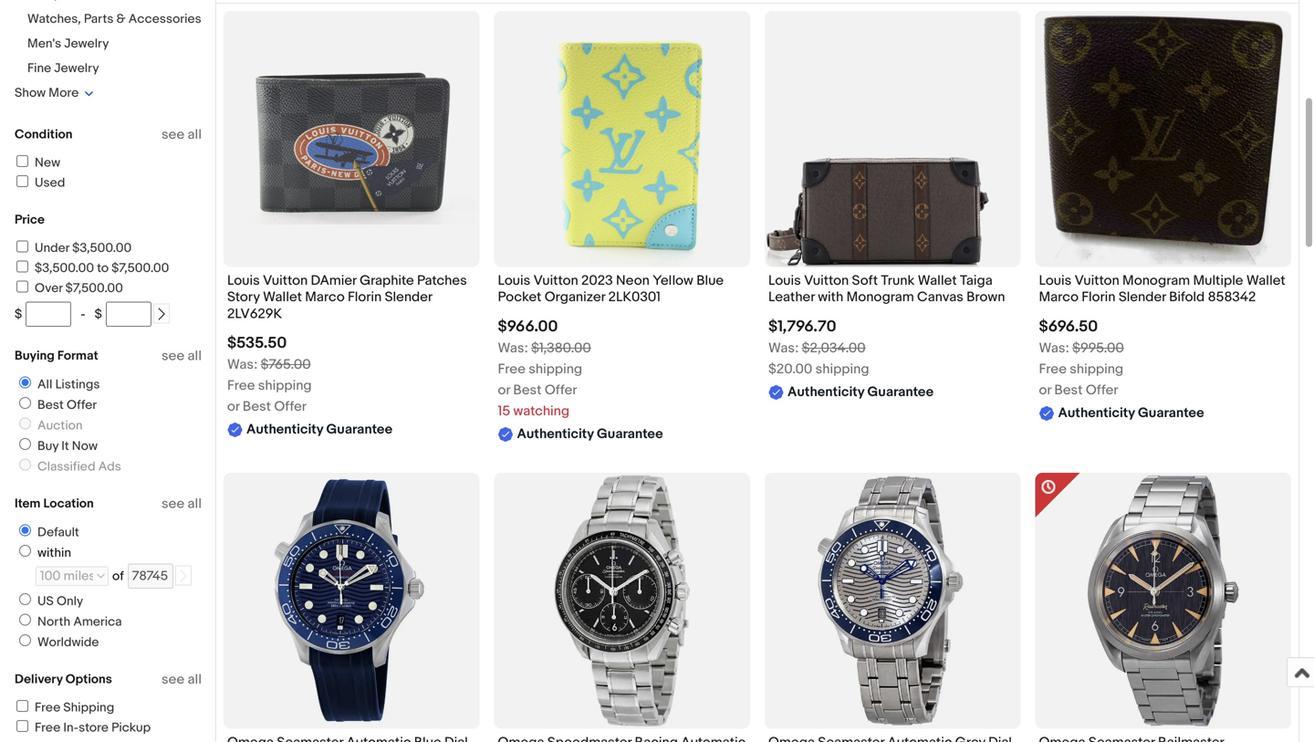 Task type: locate. For each thing, give the bounding box(es) containing it.
$2,034.00
[[802, 340, 866, 356]]

was: down $696.50
[[1039, 340, 1070, 356]]

North America radio
[[19, 614, 31, 626]]

marco inside louis vuitton damier graphite patches story wallet marco florin slender 2lv629k
[[305, 289, 345, 306]]

1 vertical spatial $7,500.00
[[65, 281, 123, 296]]

$696.50 was: $995.00 free shipping or best offer
[[1039, 317, 1125, 398]]

free inside $535.50 was: $765.00 free shipping or best offer
[[227, 378, 255, 394]]

north america
[[37, 614, 122, 630]]

2 $ from the left
[[95, 307, 102, 322]]

trunk
[[881, 273, 915, 289]]

louis vuitton soft trunk wallet taiga leather with monogram canvas brown image
[[765, 11, 1021, 267]]

or inside the $966.00 was: $1,380.00 free shipping or best offer 15 watching
[[498, 382, 510, 398]]

$7,500.00 right to
[[112, 261, 169, 276]]

louis up leather
[[769, 273, 801, 289]]

leather
[[769, 289, 815, 306]]

jewelry
[[64, 36, 109, 52], [54, 61, 99, 76]]

monogram inside louis vuitton soft trunk wallet taiga leather with monogram canvas brown
[[847, 289, 914, 306]]

vuitton up organizer at left top
[[534, 273, 579, 289]]

see all for buying format
[[162, 348, 202, 364]]

item location
[[15, 496, 94, 512]]

vuitton up the 2lv629k
[[263, 273, 308, 289]]

2 horizontal spatial or
[[1039, 382, 1052, 398]]

0 horizontal spatial slender
[[385, 289, 432, 306]]

1 horizontal spatial marco
[[1039, 289, 1079, 306]]

1 vuitton from the left
[[263, 273, 308, 289]]

blue
[[697, 273, 724, 289]]

louis inside the 'louis vuitton  monogram multiple wallet marco florin slender bifold 858342'
[[1039, 273, 1072, 289]]

slender left bifold
[[1119, 289, 1167, 306]]

4 louis from the left
[[1039, 273, 1072, 289]]

offer down $765.00
[[274, 399, 307, 415]]

classified ads link
[[12, 459, 125, 475]]

2023
[[582, 273, 613, 289]]

of
[[112, 569, 124, 584]]

858342
[[1208, 289, 1257, 306]]

1 horizontal spatial florin
[[1082, 289, 1116, 306]]

Classified Ads radio
[[19, 459, 31, 471]]

wallet up the 2lv629k
[[263, 289, 302, 306]]

see all for condition
[[162, 126, 202, 143]]

free inside the $966.00 was: $1,380.00 free shipping or best offer 15 watching
[[498, 361, 526, 377]]

2 see all button from the top
[[162, 348, 202, 364]]

shipping for $696.50
[[1070, 361, 1124, 377]]

3 all from the top
[[188, 496, 202, 512]]

us
[[37, 594, 54, 609]]

Free Shipping checkbox
[[16, 700, 28, 712]]

1 horizontal spatial wallet
[[918, 273, 957, 289]]

see all for delivery options
[[162, 671, 202, 688]]

free down $696.50
[[1039, 361, 1067, 377]]

marco
[[305, 289, 345, 306], [1039, 289, 1079, 306]]

Used checkbox
[[16, 175, 28, 187]]

1 see all button from the top
[[162, 126, 202, 143]]

see all button
[[162, 126, 202, 143], [162, 348, 202, 364], [162, 496, 202, 512], [162, 671, 202, 688]]

item
[[15, 496, 41, 512]]

pocket
[[498, 289, 542, 306]]

wallet inside louis vuitton soft trunk wallet taiga leather with monogram canvas brown
[[918, 273, 957, 289]]

2lv629k
[[227, 306, 282, 322]]

shipping for $1,796.70
[[816, 361, 870, 377]]

new link
[[14, 155, 60, 171]]

2 florin from the left
[[1082, 289, 1116, 306]]

1 horizontal spatial monogram
[[1123, 273, 1191, 289]]

louis up $696.50
[[1039, 273, 1072, 289]]

Worldwide radio
[[19, 634, 31, 646]]

1 louis from the left
[[227, 273, 260, 289]]

louis inside louis vuitton soft trunk wallet taiga leather with monogram canvas brown
[[769, 273, 801, 289]]

best for $696.50
[[1055, 382, 1083, 398]]

shipping inside the $966.00 was: $1,380.00 free shipping or best offer 15 watching
[[529, 361, 583, 377]]

slender inside louis vuitton damier graphite patches story wallet marco florin slender 2lv629k
[[385, 289, 432, 306]]

Maximum Value text field
[[106, 302, 151, 327]]

1 see all from the top
[[162, 126, 202, 143]]

marco up $696.50
[[1039, 289, 1079, 306]]

see all
[[162, 126, 202, 143], [162, 348, 202, 364], [162, 496, 202, 512], [162, 671, 202, 688]]

see for item location
[[162, 496, 185, 512]]

4 see from the top
[[162, 671, 185, 688]]

see for buying format
[[162, 348, 185, 364]]

within
[[37, 545, 71, 561]]

$7,500.00
[[112, 261, 169, 276], [65, 281, 123, 296]]

1 $ from the left
[[15, 307, 22, 322]]

Free In-store Pickup checkbox
[[16, 720, 28, 732]]

monogram down soft at the top right
[[847, 289, 914, 306]]

or for $535.50
[[227, 399, 240, 415]]

Under $3,500.00 checkbox
[[16, 241, 28, 252]]

delivery
[[15, 672, 63, 687]]

was: for $1,796.70
[[769, 340, 799, 356]]

vuitton inside louis vuitton 2023 neon yellow blue pocket organizer 2lk0301
[[534, 273, 579, 289]]

monogram
[[1123, 273, 1191, 289], [847, 289, 914, 306]]

1 see from the top
[[162, 126, 185, 143]]

3 see all button from the top
[[162, 496, 202, 512]]

$966.00
[[498, 317, 558, 336]]

vuitton up $696.50
[[1075, 273, 1120, 289]]

over $7,500.00
[[35, 281, 123, 296]]

was: down '$535.50'
[[227, 357, 258, 373]]

All Listings radio
[[19, 377, 31, 388]]

louis for $966.00
[[498, 273, 531, 289]]

offer inside $696.50 was: $995.00 free shipping or best offer
[[1086, 382, 1119, 398]]

2 horizontal spatial wallet
[[1247, 273, 1286, 289]]

was:
[[498, 340, 528, 356], [769, 340, 799, 356], [1039, 340, 1070, 356], [227, 357, 258, 373]]

2 vuitton from the left
[[534, 273, 579, 289]]

slender down 'graphite'
[[385, 289, 432, 306]]

louis for $1,796.70
[[769, 273, 801, 289]]

was: up $20.00
[[769, 340, 799, 356]]

classified ads
[[37, 459, 121, 475]]

default
[[37, 525, 79, 540]]

or inside $696.50 was: $995.00 free shipping or best offer
[[1039, 382, 1052, 398]]

0 horizontal spatial $
[[15, 307, 22, 322]]

Best Offer radio
[[19, 397, 31, 409]]

best down $765.00
[[243, 399, 271, 415]]

or for $966.00
[[498, 382, 510, 398]]

vuitton inside louis vuitton soft trunk wallet taiga leather with monogram canvas brown
[[804, 273, 849, 289]]

authenticity down $20.00
[[788, 384, 865, 400]]

1 slender from the left
[[385, 289, 432, 306]]

free up 15
[[498, 361, 526, 377]]

guarantee
[[868, 384, 934, 400], [1138, 405, 1205, 421], [326, 421, 393, 438], [597, 426, 663, 442]]

was: inside $696.50 was: $995.00 free shipping or best offer
[[1039, 340, 1070, 356]]

4 see all from the top
[[162, 671, 202, 688]]

bifold
[[1170, 289, 1205, 306]]

best inside $696.50 was: $995.00 free shipping or best offer
[[1055, 382, 1083, 398]]

more
[[49, 85, 79, 101]]

florin inside louis vuitton damier graphite patches story wallet marco florin slender 2lv629k
[[348, 289, 382, 306]]

see all button for buying format
[[162, 348, 202, 364]]

0 horizontal spatial or
[[227, 399, 240, 415]]

$3,500.00 up "$3,500.00 to $7,500.00"
[[72, 241, 132, 256]]

marco down damier
[[305, 289, 345, 306]]

$7,500.00 down $3,500.00 to $7,500.00 link on the left top
[[65, 281, 123, 296]]

go image
[[177, 570, 190, 583]]

wallet up 858342 on the top
[[1247, 273, 1286, 289]]

2 see all from the top
[[162, 348, 202, 364]]

was: for $966.00
[[498, 340, 528, 356]]

shipping inside $535.50 was: $765.00 free shipping or best offer
[[258, 378, 312, 394]]

louis inside louis vuitton damier graphite patches story wallet marco florin slender 2lv629k
[[227, 273, 260, 289]]

yellow
[[653, 273, 694, 289]]

4 all from the top
[[188, 671, 202, 688]]

was: for $696.50
[[1039, 340, 1070, 356]]

louis up pocket
[[498, 273, 531, 289]]

vuitton
[[263, 273, 308, 289], [534, 273, 579, 289], [804, 273, 849, 289], [1075, 273, 1120, 289]]

New checkbox
[[16, 155, 28, 167]]

or down $696.50
[[1039, 382, 1052, 398]]

offer down $995.00
[[1086, 382, 1119, 398]]

$20.00
[[769, 361, 813, 377]]

slender
[[385, 289, 432, 306], [1119, 289, 1167, 306]]

$ right -
[[95, 307, 102, 322]]

2 all from the top
[[188, 348, 202, 364]]

2 marco from the left
[[1039, 289, 1079, 306]]

or inside $535.50 was: $765.00 free shipping or best offer
[[227, 399, 240, 415]]

florin up $696.50
[[1082, 289, 1116, 306]]

it
[[61, 439, 69, 454]]

1 horizontal spatial $
[[95, 307, 102, 322]]

louis vuitton  monogram multiple wallet marco florin slender bifold 858342 image
[[1036, 11, 1292, 267]]

shipping inside $1,796.70 was: $2,034.00 $20.00 shipping
[[816, 361, 870, 377]]

shipping
[[63, 700, 114, 716]]

louis vuitton  monogram multiple wallet marco florin slender bifold 858342 link
[[1039, 273, 1288, 310]]

north
[[37, 614, 70, 630]]

was: inside $1,796.70 was: $2,034.00 $20.00 shipping
[[769, 340, 799, 356]]

free down '$535.50'
[[227, 378, 255, 394]]

1 florin from the left
[[348, 289, 382, 306]]

jewelry down the parts
[[64, 36, 109, 52]]

options
[[66, 672, 112, 687]]

was: for $535.50
[[227, 357, 258, 373]]

$696.50
[[1039, 317, 1098, 336]]

$995.00
[[1073, 340, 1125, 356]]

wallet inside the 'louis vuitton  monogram multiple wallet marco florin slender bifold 858342'
[[1247, 273, 1286, 289]]

shipping for $966.00
[[529, 361, 583, 377]]

buy it now
[[37, 439, 98, 454]]

shipping down $2,034.00
[[816, 361, 870, 377]]

authenticity guarantee down watching at the bottom left of page
[[517, 426, 663, 442]]

louis for $696.50
[[1039, 273, 1072, 289]]

best up watching at the bottom left of page
[[513, 382, 542, 398]]

florin down 'graphite'
[[348, 289, 382, 306]]

see for delivery options
[[162, 671, 185, 688]]

shipping inside $696.50 was: $995.00 free shipping or best offer
[[1070, 361, 1124, 377]]

3 see from the top
[[162, 496, 185, 512]]

or
[[498, 382, 510, 398], [1039, 382, 1052, 398], [227, 399, 240, 415]]

best inside the $966.00 was: $1,380.00 free shipping or best offer 15 watching
[[513, 382, 542, 398]]

authenticity down $696.50 was: $995.00 free shipping or best offer
[[1059, 405, 1135, 421]]

0 horizontal spatial marco
[[305, 289, 345, 306]]

2 see from the top
[[162, 348, 185, 364]]

worldwide link
[[12, 634, 103, 650]]

buying format
[[15, 348, 98, 364]]

shipping down $1,380.00
[[529, 361, 583, 377]]

vuitton up with
[[804, 273, 849, 289]]

$535.50
[[227, 334, 287, 353]]

vuitton inside the 'louis vuitton  monogram multiple wallet marco florin slender bifold 858342'
[[1075, 273, 1120, 289]]

4 vuitton from the left
[[1075, 273, 1120, 289]]

was: down $966.00
[[498, 340, 528, 356]]

louis vuitton  monogram multiple wallet marco florin slender bifold 858342
[[1039, 273, 1286, 306]]

best down $995.00
[[1055, 382, 1083, 398]]

3 vuitton from the left
[[804, 273, 849, 289]]

$3,500.00 up over $7,500.00 link at the left of the page
[[35, 261, 94, 276]]

offer inside $535.50 was: $765.00 free shipping or best offer
[[274, 399, 307, 415]]

watches, parts & accessories men's jewelry fine jewelry
[[27, 11, 201, 76]]

shipping down $765.00
[[258, 378, 312, 394]]

louis vuitton damier graphite patches story wallet marco florin slender 2lv629k image
[[224, 54, 480, 224]]

america
[[73, 614, 122, 630]]

buy
[[37, 439, 59, 454]]

was: inside $535.50 was: $765.00 free shipping or best offer
[[227, 357, 258, 373]]

1 horizontal spatial or
[[498, 382, 510, 398]]

best for $966.00
[[513, 382, 542, 398]]

0 horizontal spatial wallet
[[263, 289, 302, 306]]

best
[[513, 382, 542, 398], [1055, 382, 1083, 398], [37, 398, 64, 413], [243, 399, 271, 415]]

4 see all button from the top
[[162, 671, 202, 688]]

2 louis from the left
[[498, 273, 531, 289]]

jewelry down men's jewelry link
[[54, 61, 99, 76]]

vuitton inside louis vuitton damier graphite patches story wallet marco florin slender 2lv629k
[[263, 273, 308, 289]]

offer up watching at the bottom left of page
[[545, 382, 577, 398]]

free inside $696.50 was: $995.00 free shipping or best offer
[[1039, 361, 1067, 377]]

or down '$535.50'
[[227, 399, 240, 415]]

us only
[[37, 594, 83, 609]]

monogram up bifold
[[1123, 273, 1191, 289]]

3 see all from the top
[[162, 496, 202, 512]]

vuitton for $1,796.70
[[804, 273, 849, 289]]

all for item location
[[188, 496, 202, 512]]

free in-store pickup link
[[14, 720, 151, 736]]

louis
[[227, 273, 260, 289], [498, 273, 531, 289], [769, 273, 801, 289], [1039, 273, 1072, 289]]

was: inside the $966.00 was: $1,380.00 free shipping or best offer 15 watching
[[498, 340, 528, 356]]

louis up the story
[[227, 273, 260, 289]]

0 horizontal spatial florin
[[348, 289, 382, 306]]

shipping down $995.00
[[1070, 361, 1124, 377]]

1 marco from the left
[[305, 289, 345, 306]]

$1,796.70
[[769, 317, 837, 336]]

omega seamaster railmaster automatic men's watch 220.10.40.20.01.001 image
[[1036, 473, 1292, 729]]

wallet up canvas
[[918, 273, 957, 289]]

north america link
[[12, 614, 126, 630]]

or up 15
[[498, 382, 510, 398]]

louis inside louis vuitton 2023 neon yellow blue pocket organizer 2lk0301
[[498, 273, 531, 289]]

3 louis from the left
[[769, 273, 801, 289]]

1 all from the top
[[188, 126, 202, 143]]

see all for item location
[[162, 496, 202, 512]]

offer for $696.50
[[1086, 382, 1119, 398]]

see all button for condition
[[162, 126, 202, 143]]

authenticity guarantee down $995.00
[[1059, 405, 1205, 421]]

2 slender from the left
[[1119, 289, 1167, 306]]

offer inside the $966.00 was: $1,380.00 free shipping or best offer 15 watching
[[545, 382, 577, 398]]

$ down over $7,500.00 checkbox
[[15, 307, 22, 322]]

shipping
[[529, 361, 583, 377], [816, 361, 870, 377], [1070, 361, 1124, 377], [258, 378, 312, 394]]

best inside $535.50 was: $765.00 free shipping or best offer
[[243, 399, 271, 415]]

wallet
[[918, 273, 957, 289], [1247, 273, 1286, 289], [263, 289, 302, 306]]

accessories
[[129, 11, 201, 27]]

0 horizontal spatial monogram
[[847, 289, 914, 306]]

1 horizontal spatial slender
[[1119, 289, 1167, 306]]



Task type: describe. For each thing, give the bounding box(es) containing it.
Default radio
[[19, 524, 31, 536]]

Minimum Value text field
[[26, 302, 71, 327]]

wallet for $1,796.70
[[918, 273, 957, 289]]

wallet inside louis vuitton damier graphite patches story wallet marco florin slender 2lv629k
[[263, 289, 302, 306]]

see for condition
[[162, 126, 185, 143]]

within radio
[[19, 545, 31, 557]]

vuitton for $696.50
[[1075, 273, 1120, 289]]

&
[[116, 11, 126, 27]]

auction link
[[12, 418, 86, 434]]

all for buying format
[[188, 348, 202, 364]]

classified
[[37, 459, 96, 475]]

see all button for item location
[[162, 496, 202, 512]]

-
[[81, 307, 85, 322]]

free left 'in-' at the bottom
[[35, 720, 60, 736]]

$3,500.00 to $7,500.00
[[35, 261, 169, 276]]

omega seamaster automatic grey dial men's watch 210.30.42.20.06.001 image
[[765, 473, 1021, 729]]

worldwide
[[37, 635, 99, 650]]

fine
[[27, 61, 51, 76]]

to
[[97, 261, 109, 276]]

free for $535.50
[[227, 378, 255, 394]]

best for $535.50
[[243, 399, 271, 415]]

$535.50 was: $765.00 free shipping or best offer
[[227, 334, 312, 415]]

Auction radio
[[19, 418, 31, 430]]

canvas
[[918, 289, 964, 306]]

store
[[79, 720, 109, 736]]

under $3,500.00 link
[[14, 241, 132, 256]]

show more button
[[15, 85, 94, 101]]

free shipping link
[[14, 700, 114, 716]]

price
[[15, 212, 45, 228]]

monogram inside the 'louis vuitton  monogram multiple wallet marco florin slender bifold 858342'
[[1123, 273, 1191, 289]]

$ for the minimum value text box
[[15, 307, 22, 322]]

all for condition
[[188, 126, 202, 143]]

louis vuitton 2023 neon yellow blue pocket organizer 2lk0301 image
[[537, 11, 708, 267]]

$1,380.00
[[531, 340, 591, 356]]

louis vuitton damier graphite patches story wallet marco florin slender 2lv629k link
[[227, 273, 476, 327]]

offer for $535.50
[[274, 399, 307, 415]]

format
[[57, 348, 98, 364]]

damier
[[311, 273, 357, 289]]

authenticity guarantee down $2,034.00
[[788, 384, 934, 400]]

all listings
[[37, 377, 100, 393]]

pickup
[[111, 720, 151, 736]]

free right the free shipping checkbox
[[35, 700, 60, 716]]

all for delivery options
[[188, 671, 202, 688]]

vuitton for $966.00
[[534, 273, 579, 289]]

omega speedmaster racing automatic chronograph men's watch 326.30.40.50.01.001 image
[[494, 473, 750, 729]]

in-
[[63, 720, 79, 736]]

$765.00
[[261, 357, 311, 373]]

over
[[35, 281, 63, 296]]

wallet for $696.50
[[1247, 273, 1286, 289]]

0 vertical spatial jewelry
[[64, 36, 109, 52]]

Buy It Now radio
[[19, 438, 31, 450]]

florin inside the 'louis vuitton  monogram multiple wallet marco florin slender bifold 858342'
[[1082, 289, 1116, 306]]

offer for $966.00
[[545, 382, 577, 398]]

ads
[[98, 459, 121, 475]]

only
[[57, 594, 83, 609]]

$3,500.00 to $7,500.00 checkbox
[[16, 261, 28, 273]]

watches, parts & accessories link
[[27, 11, 201, 27]]

us only link
[[12, 593, 87, 609]]

Over $7,500.00 checkbox
[[16, 281, 28, 293]]

organizer
[[545, 289, 606, 306]]

delivery options
[[15, 672, 112, 687]]

over $7,500.00 link
[[14, 281, 123, 296]]

$ for maximum value text box
[[95, 307, 102, 322]]

offer down listings
[[67, 398, 97, 413]]

used
[[35, 175, 65, 191]]

under $3,500.00
[[35, 241, 132, 256]]

$1,796.70 was: $2,034.00 $20.00 shipping
[[769, 317, 870, 377]]

show more
[[15, 85, 79, 101]]

submit price range image
[[155, 308, 168, 321]]

free shipping
[[35, 700, 114, 716]]

watches,
[[27, 11, 81, 27]]

multiple
[[1194, 273, 1244, 289]]

men's jewelry link
[[27, 36, 109, 52]]

best up auction link
[[37, 398, 64, 413]]

omega seamaster automatic blue dial men's watch 210.32.42.20.03.001 image
[[224, 473, 480, 729]]

neon
[[616, 273, 650, 289]]

now
[[72, 439, 98, 454]]

78745 text field
[[128, 564, 173, 589]]

best offer
[[37, 398, 97, 413]]

show
[[15, 85, 46, 101]]

authenticity down $535.50 was: $765.00 free shipping or best offer
[[246, 421, 323, 438]]

buying
[[15, 348, 55, 364]]

location
[[43, 496, 94, 512]]

vuitton for $535.50
[[263, 273, 308, 289]]

brown
[[967, 289, 1006, 306]]

authenticity guarantee down $765.00
[[246, 421, 393, 438]]

US Only radio
[[19, 593, 31, 605]]

louis vuitton damier graphite patches story wallet marco florin slender 2lv629k
[[227, 273, 467, 322]]

15
[[498, 403, 510, 419]]

see all button for delivery options
[[162, 671, 202, 688]]

condition
[[15, 127, 73, 142]]

used link
[[14, 175, 65, 191]]

story
[[227, 289, 260, 306]]

marco inside the 'louis vuitton  monogram multiple wallet marco florin slender bifold 858342'
[[1039, 289, 1079, 306]]

graphite
[[360, 273, 414, 289]]

men's
[[27, 36, 61, 52]]

buy it now link
[[12, 438, 101, 454]]

0 vertical spatial $7,500.00
[[112, 261, 169, 276]]

auction
[[37, 418, 83, 434]]

with
[[818, 289, 844, 306]]

free for $696.50
[[1039, 361, 1067, 377]]

louis vuitton soft trunk wallet taiga leather with monogram canvas brown link
[[769, 273, 1017, 310]]

louis for $535.50
[[227, 273, 260, 289]]

louis vuitton 2023 neon yellow blue pocket organizer 2lk0301
[[498, 273, 724, 306]]

1 vertical spatial jewelry
[[54, 61, 99, 76]]

parts
[[84, 11, 114, 27]]

2lk0301
[[609, 289, 661, 306]]

fine jewelry link
[[27, 61, 99, 76]]

louis vuitton 2023 neon yellow blue pocket organizer 2lk0301 link
[[498, 273, 747, 310]]

1 vertical spatial $3,500.00
[[35, 261, 94, 276]]

shipping for $535.50
[[258, 378, 312, 394]]

$966.00 was: $1,380.00 free shipping or best offer 15 watching
[[498, 317, 591, 419]]

patches
[[417, 273, 467, 289]]

authenticity down watching at the bottom left of page
[[517, 426, 594, 442]]

default link
[[12, 524, 83, 540]]

free for $966.00
[[498, 361, 526, 377]]

new
[[35, 155, 60, 171]]

louis vuitton soft trunk wallet taiga leather with monogram canvas brown
[[769, 273, 1006, 306]]

slender inside the 'louis vuitton  monogram multiple wallet marco florin slender bifold 858342'
[[1119, 289, 1167, 306]]

under
[[35, 241, 69, 256]]

soft
[[852, 273, 878, 289]]

or for $696.50
[[1039, 382, 1052, 398]]

0 vertical spatial $3,500.00
[[72, 241, 132, 256]]



Task type: vqa. For each thing, say whether or not it's contained in the screenshot.
or in $696.50 Was: $995.00 Free shipping or Best Offer
yes



